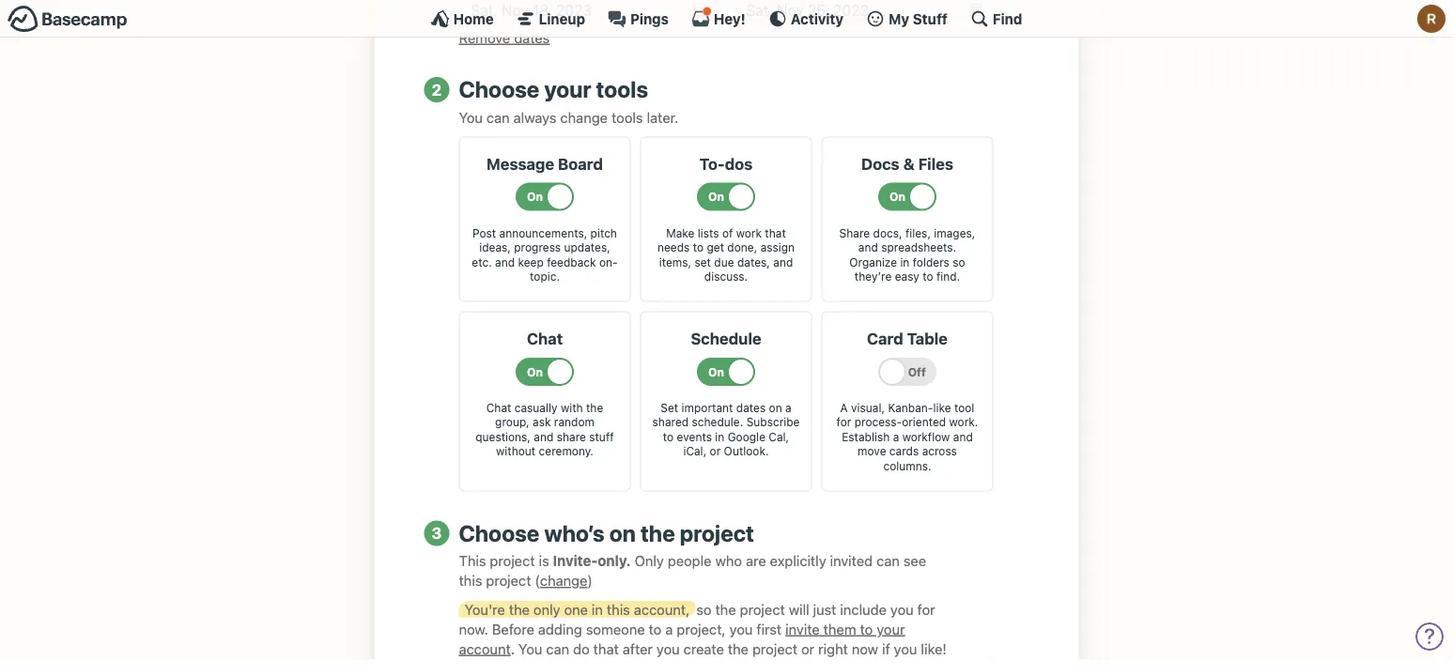 Task type: locate. For each thing, give the bounding box(es) containing it.
only
[[534, 601, 560, 618]]

1 choose from the top
[[459, 76, 540, 102]]

questions,
[[476, 430, 531, 444]]

0 horizontal spatial that
[[593, 641, 619, 657]]

tools
[[596, 76, 648, 102], [612, 109, 643, 125]]

project inside so the project will just include you for now. before adding someone to a project, you first
[[740, 601, 785, 618]]

0 vertical spatial chat
[[527, 329, 563, 348]]

0 horizontal spatial so
[[696, 601, 712, 618]]

or right ical,
[[710, 445, 721, 458]]

change down 'choose your tools'
[[560, 109, 608, 125]]

1 choose date… field from the left
[[459, 0, 719, 22]]

find
[[993, 10, 1022, 27]]

0 vertical spatial can
[[487, 109, 510, 125]]

for inside so the project will just include you for now. before adding someone to a project, you first
[[918, 601, 935, 618]]

remove dates
[[459, 29, 550, 46]]

files
[[918, 154, 953, 173]]

(
[[535, 573, 540, 589]]

that up "assign"
[[765, 226, 786, 239]]

set
[[695, 255, 711, 269]]

to inside so the project will just include you for now. before adding someone to a project, you first
[[649, 621, 662, 637]]

a inside a visual, kanban-like tool for process-oriented work. establish a workflow and move cards across columns.
[[893, 430, 899, 444]]

before
[[492, 621, 534, 637]]

1 horizontal spatial your
[[877, 621, 905, 637]]

table
[[907, 329, 948, 348]]

the right with
[[586, 401, 603, 414]]

announcements,
[[499, 226, 587, 239]]

your inside invite them to your account
[[877, 621, 905, 637]]

include
[[840, 601, 887, 618]]

1 vertical spatial choose
[[459, 520, 540, 546]]

1 vertical spatial your
[[877, 621, 905, 637]]

to inside invite them to your account
[[860, 621, 873, 637]]

the up 'before'
[[509, 601, 530, 618]]

and inside a visual, kanban-like tool for process-oriented work. establish a workflow and move cards across columns.
[[953, 430, 973, 444]]

chat for chat casually with the group, ask random questions, and share stuff without ceremony.
[[486, 401, 511, 414]]

in down schedule.
[[715, 430, 725, 444]]

0 vertical spatial change
[[560, 109, 608, 125]]

so the project will just include you for now. before adding someone to a project, you first
[[459, 601, 935, 637]]

your up you can always change tools later.
[[544, 76, 591, 102]]

0 vertical spatial dates
[[514, 29, 550, 46]]

or down invite
[[801, 641, 815, 657]]

0 vertical spatial or
[[710, 445, 721, 458]]

choose up always
[[459, 76, 540, 102]]

that for work
[[765, 226, 786, 239]]

due
[[714, 255, 734, 269]]

share docs, files, images, and spreadsheets. organize in folders so they're easy to find.
[[839, 226, 975, 283]]

the up only
[[641, 520, 675, 546]]

tools up later.
[[596, 76, 648, 102]]

subscribe
[[746, 416, 800, 429]]

only people who are explicitly invited can see this project (
[[459, 553, 926, 589]]

0 vertical spatial on
[[769, 401, 782, 414]]

1 horizontal spatial dates
[[736, 401, 766, 414]]

main element
[[0, 0, 1453, 38]]

0 vertical spatial a
[[785, 401, 792, 414]]

a up cards
[[893, 430, 899, 444]]

later.
[[647, 109, 679, 125]]

to inside set important dates on a shared schedule. subscribe to events in google cal, ical, or outlook.
[[663, 430, 674, 444]]

to down account,
[[649, 621, 662, 637]]

1 vertical spatial on
[[609, 520, 636, 546]]

0 horizontal spatial a
[[665, 621, 673, 637]]

1 vertical spatial for
[[918, 601, 935, 618]]

to down the shared
[[663, 430, 674, 444]]

you're the only one in this account,
[[465, 601, 690, 618]]

make lists of work that needs to get done, assign items, set due dates, and discuss.
[[658, 226, 795, 283]]

1 horizontal spatial so
[[953, 255, 965, 269]]

0 horizontal spatial your
[[544, 76, 591, 102]]

so inside so the project will just include you for now. before adding someone to a project, you first
[[696, 601, 712, 618]]

can left see
[[877, 553, 900, 569]]

1 horizontal spatial chat
[[527, 329, 563, 348]]

chat up group,
[[486, 401, 511, 414]]

Choose date… field
[[459, 0, 719, 22], [734, 0, 994, 22]]

this inside only people who are explicitly invited can see this project (
[[459, 573, 482, 589]]

dates up the subscribe
[[736, 401, 766, 414]]

in up easy
[[900, 255, 910, 269]]

done,
[[727, 241, 757, 254]]

first
[[757, 621, 782, 637]]

0 vertical spatial in
[[900, 255, 910, 269]]

1 vertical spatial you
[[519, 641, 542, 657]]

without
[[496, 445, 536, 458]]

spreadsheets.
[[881, 241, 956, 254]]

to up now
[[860, 621, 873, 637]]

dates inside set important dates on a shared schedule. subscribe to events in google cal, ical, or outlook.
[[736, 401, 766, 414]]

so up the project,
[[696, 601, 712, 618]]

3
[[432, 524, 442, 542]]

chat inside "chat casually with the group, ask random questions, and share stuff without ceremony."
[[486, 401, 511, 414]]

and inside "chat casually with the group, ask random questions, and share stuff without ceremony."
[[534, 430, 554, 444]]

your up if on the right of the page
[[877, 621, 905, 637]]

for
[[837, 416, 851, 429], [918, 601, 935, 618]]

you right .
[[519, 641, 542, 657]]

1 vertical spatial chat
[[486, 401, 511, 414]]

account
[[459, 641, 511, 657]]

group,
[[495, 416, 530, 429]]

a up the subscribe
[[785, 401, 792, 414]]

in right one
[[592, 601, 603, 618]]

ical,
[[683, 445, 707, 458]]

&
[[903, 154, 915, 173]]

1 vertical spatial change
[[540, 573, 588, 589]]

1 vertical spatial that
[[593, 641, 619, 657]]

1 vertical spatial this
[[607, 601, 630, 618]]

invite-
[[553, 553, 598, 569]]

2 choose date… field from the left
[[734, 0, 994, 22]]

0 vertical spatial for
[[837, 416, 851, 429]]

2 horizontal spatial can
[[877, 553, 900, 569]]

create
[[684, 641, 724, 657]]

can left always
[[487, 109, 510, 125]]

2 horizontal spatial in
[[900, 255, 910, 269]]

that
[[765, 226, 786, 239], [593, 641, 619, 657]]

0 vertical spatial this
[[459, 573, 482, 589]]

schedule
[[691, 329, 761, 348]]

that down someone
[[593, 641, 619, 657]]

the up the project,
[[715, 601, 736, 618]]

project up the who
[[680, 520, 754, 546]]

1 vertical spatial so
[[696, 601, 712, 618]]

a down account,
[[665, 621, 673, 637]]

0 vertical spatial so
[[953, 255, 965, 269]]

0 horizontal spatial or
[[710, 445, 721, 458]]

topic.
[[530, 270, 560, 283]]

0 vertical spatial that
[[765, 226, 786, 239]]

see
[[904, 553, 926, 569]]

choose for choose who's on the project
[[459, 520, 540, 546]]

2 horizontal spatial a
[[893, 430, 899, 444]]

account,
[[634, 601, 690, 618]]

on up the subscribe
[[769, 401, 782, 414]]

to-dos
[[700, 154, 753, 173]]

your
[[544, 76, 591, 102], [877, 621, 905, 637]]

and down "assign"
[[773, 255, 793, 269]]

after
[[623, 641, 653, 657]]

now.
[[459, 621, 488, 637]]

0 horizontal spatial for
[[837, 416, 851, 429]]

project,
[[677, 621, 726, 637]]

on up only.
[[609, 520, 636, 546]]

events
[[677, 430, 712, 444]]

so
[[953, 255, 965, 269], [696, 601, 712, 618]]

change down "invite-"
[[540, 573, 588, 589]]

home
[[453, 10, 494, 27]]

choose
[[459, 76, 540, 102], [459, 520, 540, 546]]

0 vertical spatial choose
[[459, 76, 540, 102]]

and down "ask"
[[534, 430, 554, 444]]

1 vertical spatial or
[[801, 641, 815, 657]]

1 vertical spatial dates
[[736, 401, 766, 414]]

1 vertical spatial can
[[877, 553, 900, 569]]

remove
[[459, 29, 510, 46]]

this up someone
[[607, 601, 630, 618]]

1 horizontal spatial a
[[785, 401, 792, 414]]

share
[[557, 430, 586, 444]]

1 horizontal spatial you
[[519, 641, 542, 657]]

1 horizontal spatial for
[[918, 601, 935, 618]]

you left always
[[459, 109, 483, 125]]

etc.
[[472, 255, 492, 269]]

1 vertical spatial tools
[[612, 109, 643, 125]]

schedule.
[[692, 416, 743, 429]]

work
[[736, 226, 762, 239]]

like
[[933, 401, 951, 414]]

feedback
[[547, 255, 596, 269]]

1 horizontal spatial choose date… field
[[734, 0, 994, 22]]

card table
[[867, 329, 948, 348]]

to down 'folders' in the top right of the page
[[923, 270, 933, 283]]

1 horizontal spatial in
[[715, 430, 725, 444]]

lineup link
[[516, 9, 585, 28]]

1 vertical spatial a
[[893, 430, 899, 444]]

to
[[693, 241, 704, 254], [923, 270, 933, 283], [663, 430, 674, 444], [649, 621, 662, 637], [860, 621, 873, 637]]

0 horizontal spatial choose date… field
[[459, 0, 719, 22]]

just
[[813, 601, 837, 618]]

project up first
[[740, 601, 785, 618]]

tools left later.
[[612, 109, 643, 125]]

0 vertical spatial you
[[459, 109, 483, 125]]

0 horizontal spatial dates
[[514, 29, 550, 46]]

2 vertical spatial a
[[665, 621, 673, 637]]

0 horizontal spatial can
[[487, 109, 510, 125]]

kanban-
[[888, 401, 933, 414]]

work.
[[949, 416, 978, 429]]

chat down 'topic.'
[[527, 329, 563, 348]]

0 horizontal spatial this
[[459, 573, 482, 589]]

you right include
[[891, 601, 914, 618]]

ideas,
[[479, 241, 511, 254]]

and down ideas,
[[495, 255, 515, 269]]

and inside the post announcements, pitch ideas, progress updates, etc. and keep feedback on- topic.
[[495, 255, 515, 269]]

of
[[722, 226, 733, 239]]

project left 'is'
[[490, 553, 535, 569]]

you
[[891, 601, 914, 618], [730, 621, 753, 637], [657, 641, 680, 657], [894, 641, 917, 657]]

project left (
[[486, 573, 531, 589]]

and down "work."
[[953, 430, 973, 444]]

can inside only people who are explicitly invited can see this project (
[[877, 553, 900, 569]]

for down a
[[837, 416, 851, 429]]

can down adding
[[546, 641, 569, 657]]

home link
[[431, 9, 494, 28]]

0 horizontal spatial chat
[[486, 401, 511, 414]]

1 horizontal spatial can
[[546, 641, 569, 657]]

0 horizontal spatial in
[[592, 601, 603, 618]]

that inside make lists of work that needs to get done, assign items, set due dates, and discuss.
[[765, 226, 786, 239]]

this down the 'this' at the left bottom
[[459, 573, 482, 589]]

1 vertical spatial in
[[715, 430, 725, 444]]

to up 'set'
[[693, 241, 704, 254]]

for up like!
[[918, 601, 935, 618]]

1 horizontal spatial that
[[765, 226, 786, 239]]

choose up the 'this' at the left bottom
[[459, 520, 540, 546]]

so up find. at right
[[953, 255, 965, 269]]

a visual, kanban-like tool for process-oriented work. establish a workflow and move cards across columns.
[[837, 401, 978, 473]]

and up organize
[[858, 241, 878, 254]]

1 horizontal spatial on
[[769, 401, 782, 414]]

2 choose from the top
[[459, 520, 540, 546]]

dates down lineup link
[[514, 29, 550, 46]]



Task type: describe. For each thing, give the bounding box(es) containing it.
activity link
[[768, 9, 844, 28]]

board
[[558, 154, 603, 173]]

0 vertical spatial your
[[544, 76, 591, 102]]

establish
[[842, 430, 890, 444]]

always
[[514, 109, 557, 125]]

needs
[[658, 241, 690, 254]]

workflow
[[902, 430, 950, 444]]

do
[[573, 641, 590, 657]]

and inside share docs, files, images, and spreadsheets. organize in folders so they're easy to find.
[[858, 241, 878, 254]]

visual,
[[851, 401, 885, 414]]

to inside share docs, files, images, and spreadsheets. organize in folders so they're easy to find.
[[923, 270, 933, 283]]

explicitly
[[770, 553, 826, 569]]

organize
[[850, 255, 897, 269]]

choose your tools
[[459, 76, 648, 102]]

only.
[[598, 553, 631, 569]]

)
[[588, 573, 593, 589]]

choose for choose your tools
[[459, 76, 540, 102]]

docs & files
[[861, 154, 953, 173]]

remove dates link
[[459, 29, 550, 46]]

lists
[[698, 226, 719, 239]]

now
[[852, 641, 878, 657]]

folders
[[913, 255, 950, 269]]

images,
[[934, 226, 975, 239]]

you up ". you can do that after you create the project or right now if you like!"
[[730, 621, 753, 637]]

you right if on the right of the page
[[894, 641, 917, 657]]

ceremony.
[[539, 445, 594, 458]]

invite them to your account
[[459, 621, 905, 657]]

make
[[666, 226, 695, 239]]

ruby image
[[1418, 5, 1446, 33]]

like!
[[921, 641, 947, 657]]

assign
[[761, 241, 795, 254]]

activity
[[791, 10, 844, 27]]

post announcements, pitch ideas, progress updates, etc. and keep feedback on- topic.
[[472, 226, 618, 283]]

docs,
[[873, 226, 902, 239]]

get
[[707, 241, 724, 254]]

one
[[564, 601, 588, 618]]

and inside make lists of work that needs to get done, assign items, set due dates, and discuss.
[[773, 255, 793, 269]]

project down first
[[752, 641, 798, 657]]

1 horizontal spatial or
[[801, 641, 815, 657]]

are
[[746, 553, 766, 569]]

the inside "chat casually with the group, ask random questions, and share stuff without ceremony."
[[586, 401, 603, 414]]

easy
[[895, 270, 919, 283]]

only
[[635, 553, 664, 569]]

change link
[[540, 573, 588, 589]]

for inside a visual, kanban-like tool for process-oriented work. establish a workflow and move cards across columns.
[[837, 416, 851, 429]]

the right create
[[728, 641, 749, 657]]

to inside make lists of work that needs to get done, assign items, set due dates, and discuss.
[[693, 241, 704, 254]]

keep
[[518, 255, 544, 269]]

the inside so the project will just include you for now. before adding someone to a project, you first
[[715, 601, 736, 618]]

you right after
[[657, 641, 680, 657]]

chat casually with the group, ask random questions, and share stuff without ceremony.
[[476, 401, 614, 458]]

pings
[[630, 10, 669, 27]]

people
[[668, 553, 712, 569]]

someone
[[586, 621, 645, 637]]

share
[[839, 226, 870, 239]]

pings button
[[608, 9, 669, 28]]

on-
[[599, 255, 618, 269]]

my stuff button
[[866, 9, 948, 28]]

updates,
[[564, 241, 610, 254]]

or inside set important dates on a shared schedule. subscribe to events in google cal, ical, or outlook.
[[710, 445, 721, 458]]

is
[[539, 553, 549, 569]]

a inside so the project will just include you for now. before adding someone to a project, you first
[[665, 621, 673, 637]]

columns.
[[883, 460, 931, 473]]

find.
[[937, 270, 960, 283]]

0 horizontal spatial on
[[609, 520, 636, 546]]

set important dates on a shared schedule. subscribe to events in google cal, ical, or outlook.
[[652, 401, 800, 458]]

them
[[824, 621, 856, 637]]

2 vertical spatial in
[[592, 601, 603, 618]]

random
[[554, 416, 595, 429]]

pitch
[[591, 226, 617, 239]]

items,
[[659, 255, 691, 269]]

process-
[[855, 416, 902, 429]]

in inside share docs, files, images, and spreadsheets. organize in folders so they're easy to find.
[[900, 255, 910, 269]]

switch accounts image
[[8, 5, 128, 34]]

outlook.
[[724, 445, 769, 458]]

discuss.
[[704, 270, 748, 283]]

invited
[[830, 553, 873, 569]]

casually
[[515, 401, 558, 414]]

ask
[[533, 416, 551, 429]]

2
[[432, 80, 442, 98]]

dos
[[725, 154, 753, 173]]

oriented
[[902, 416, 946, 429]]

on inside set important dates on a shared schedule. subscribe to events in google cal, ical, or outlook.
[[769, 401, 782, 414]]

so inside share docs, files, images, and spreadsheets. organize in folders so they're easy to find.
[[953, 255, 965, 269]]

a
[[840, 401, 848, 414]]

right
[[818, 641, 848, 657]]

set
[[661, 401, 678, 414]]

they're
[[855, 270, 892, 283]]

project inside only people who are explicitly invited can see this project (
[[486, 573, 531, 589]]

my
[[889, 10, 910, 27]]

that for do
[[593, 641, 619, 657]]

with
[[561, 401, 583, 414]]

message
[[487, 154, 554, 173]]

who
[[715, 553, 742, 569]]

card
[[867, 329, 903, 348]]

a inside set important dates on a shared schedule. subscribe to events in google cal, ical, or outlook.
[[785, 401, 792, 414]]

who's
[[544, 520, 605, 546]]

in inside set important dates on a shared schedule. subscribe to events in google cal, ical, or outlook.
[[715, 430, 725, 444]]

0 vertical spatial tools
[[596, 76, 648, 102]]

this
[[459, 553, 486, 569]]

invite them to your account link
[[459, 621, 905, 657]]

chat for chat
[[527, 329, 563, 348]]

tool
[[954, 401, 975, 414]]

0 horizontal spatial you
[[459, 109, 483, 125]]

2 vertical spatial can
[[546, 641, 569, 657]]

1 horizontal spatial this
[[607, 601, 630, 618]]

adding
[[538, 621, 582, 637]]

this project is invite-only.
[[459, 553, 631, 569]]

post
[[473, 226, 496, 239]]



Task type: vqa. For each thing, say whether or not it's contained in the screenshot.


